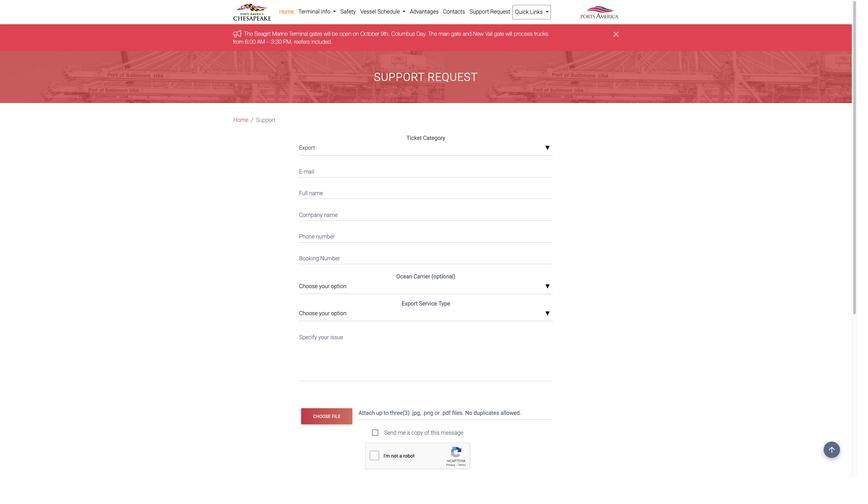 Task type: vqa. For each thing, say whether or not it's contained in the screenshot.
the Go to top Icon
yes



Task type: describe. For each thing, give the bounding box(es) containing it.
2 the from the left
[[429, 31, 437, 37]]

0 vertical spatial your
[[319, 283, 330, 290]]

phone
[[299, 234, 315, 240]]

info
[[321, 8, 331, 15]]

gates
[[310, 31, 322, 37]]

2 ▼ from the top
[[545, 284, 550, 290]]

be
[[332, 31, 338, 37]]

am
[[257, 39, 265, 45]]

0 vertical spatial choose
[[299, 283, 318, 290]]

2 will from the left
[[506, 31, 513, 37]]

2 vertical spatial your
[[318, 334, 329, 341]]

the seagirt marine terminal gates will be open on october 9th, columbus day. the main gate and new vail gate will process trucks from 6:00 am – 3:30 pm, reefers included.
[[233, 31, 548, 45]]

export service type
[[402, 301, 450, 307]]

number
[[316, 234, 335, 240]]

1 vertical spatial your
[[319, 310, 330, 317]]

terminal inside the seagirt marine terminal gates will be open on october 9th, columbus day. the main gate and new vail gate will process trucks from 6:00 am – 3:30 pm, reefers included.
[[289, 31, 308, 37]]

choose file
[[313, 414, 341, 419]]

1 ▼ from the top
[[545, 146, 550, 151]]

2 vertical spatial support
[[256, 117, 276, 123]]

included.
[[312, 39, 333, 45]]

columbus
[[391, 31, 415, 37]]

from
[[233, 39, 243, 45]]

advantages
[[410, 8, 439, 15]]

new
[[473, 31, 484, 37]]

1 vertical spatial choose
[[299, 310, 318, 317]]

vessel
[[360, 8, 376, 15]]

booking
[[299, 255, 319, 262]]

terminal info
[[299, 8, 332, 15]]

E-mail email field
[[299, 164, 553, 178]]

ocean carrier (optional)
[[397, 274, 456, 280]]

export for export service type
[[402, 301, 418, 307]]

vessel schedule
[[360, 8, 401, 15]]

name for company name
[[324, 212, 338, 219]]

2 option from the top
[[331, 310, 347, 317]]

bullhorn image
[[233, 30, 244, 37]]

schedule
[[378, 8, 400, 15]]

marine
[[272, 31, 288, 37]]

1 horizontal spatial request
[[490, 8, 511, 15]]

open
[[340, 31, 352, 37]]

1 the from the left
[[244, 31, 253, 37]]

Full name text field
[[299, 186, 553, 199]]

1 choose your option from the top
[[299, 283, 347, 290]]

category
[[423, 135, 445, 142]]

export for export
[[299, 145, 315, 151]]

copy
[[412, 430, 423, 437]]

6:00
[[245, 39, 256, 45]]

ticket category
[[407, 135, 445, 142]]

safety link
[[338, 5, 358, 19]]

support request link
[[467, 5, 513, 19]]

name for full name
[[309, 190, 323, 197]]

phone number
[[299, 234, 335, 240]]

ocean
[[397, 274, 412, 280]]

advantages link
[[408, 5, 441, 19]]

message
[[441, 430, 464, 437]]



Task type: locate. For each thing, give the bounding box(es) containing it.
1 will from the left
[[324, 31, 331, 37]]

1 horizontal spatial the
[[429, 31, 437, 37]]

0 horizontal spatial gate
[[451, 31, 461, 37]]

1 vertical spatial option
[[331, 310, 347, 317]]

0 horizontal spatial the
[[244, 31, 253, 37]]

1 option from the top
[[331, 283, 347, 290]]

reefers
[[294, 39, 310, 45]]

will left be at the left of page
[[324, 31, 331, 37]]

option up the issue
[[331, 310, 347, 317]]

vessel schedule link
[[358, 5, 408, 19]]

and
[[463, 31, 472, 37]]

1 vertical spatial home
[[234, 117, 248, 123]]

close image
[[614, 30, 619, 38]]

choose your option up specify your issue
[[299, 310, 347, 317]]

0 horizontal spatial support
[[256, 117, 276, 123]]

export
[[299, 145, 315, 151], [402, 301, 418, 307]]

process
[[514, 31, 533, 37]]

send
[[384, 430, 397, 437]]

0 vertical spatial request
[[490, 8, 511, 15]]

choose up specify
[[299, 310, 318, 317]]

choose left file
[[313, 414, 331, 419]]

quick links
[[515, 9, 544, 15]]

will left process
[[506, 31, 513, 37]]

export up e-mail
[[299, 145, 315, 151]]

1 vertical spatial choose your option
[[299, 310, 347, 317]]

0 vertical spatial home
[[279, 8, 294, 15]]

number
[[320, 255, 340, 262]]

1 horizontal spatial home link
[[277, 5, 296, 19]]

send me a copy of this message
[[384, 430, 464, 437]]

1 vertical spatial ▼
[[545, 284, 550, 290]]

the
[[244, 31, 253, 37], [429, 31, 437, 37]]

2 vertical spatial ▼
[[545, 311, 550, 317]]

0 vertical spatial home link
[[277, 5, 296, 19]]

0 vertical spatial ▼
[[545, 146, 550, 151]]

Phone number text field
[[299, 229, 553, 243]]

choose down booking
[[299, 283, 318, 290]]

vail
[[485, 31, 493, 37]]

Attach up to three(3) .jpg, .png or .pdf files. No duplicates allowed. text field
[[358, 407, 554, 420]]

–
[[267, 39, 269, 45]]

1 horizontal spatial will
[[506, 31, 513, 37]]

gate right vail
[[494, 31, 504, 37]]

home link
[[277, 5, 296, 19], [234, 116, 248, 124]]

gate left and on the right top of page
[[451, 31, 461, 37]]

your up specify your issue
[[319, 310, 330, 317]]

1 horizontal spatial gate
[[494, 31, 504, 37]]

name right full
[[309, 190, 323, 197]]

1 vertical spatial request
[[428, 71, 478, 84]]

support request
[[470, 8, 511, 15], [374, 71, 478, 84]]

your left the issue
[[318, 334, 329, 341]]

the seagirt marine terminal gates will be open on october 9th, columbus day. the main gate and new vail gate will process trucks from 6:00 am – 3:30 pm, reefers included. alert
[[0, 24, 852, 51]]

(optional)
[[432, 274, 456, 280]]

pm,
[[283, 39, 293, 45]]

full
[[299, 190, 308, 197]]

2 vertical spatial choose
[[313, 414, 331, 419]]

the right day.
[[429, 31, 437, 37]]

on
[[353, 31, 359, 37]]

the seagirt marine terminal gates will be open on october 9th, columbus day. the main gate and new vail gate will process trucks from 6:00 am – 3:30 pm, reefers included. link
[[233, 31, 548, 45]]

1 horizontal spatial name
[[324, 212, 338, 219]]

Company name text field
[[299, 208, 553, 221]]

name right company
[[324, 212, 338, 219]]

1 vertical spatial support
[[374, 71, 425, 84]]

full name
[[299, 190, 323, 197]]

0 horizontal spatial name
[[309, 190, 323, 197]]

1 vertical spatial export
[[402, 301, 418, 307]]

2 horizontal spatial support
[[470, 8, 489, 15]]

0 horizontal spatial home link
[[234, 116, 248, 124]]

support
[[470, 8, 489, 15], [374, 71, 425, 84], [256, 117, 276, 123]]

me
[[398, 430, 406, 437]]

Booking Number text field
[[299, 251, 553, 265]]

1 vertical spatial home link
[[234, 116, 248, 124]]

name
[[309, 190, 323, 197], [324, 212, 338, 219]]

safety
[[341, 8, 356, 15]]

terminal left info
[[299, 8, 320, 15]]

the up 6:00
[[244, 31, 253, 37]]

specify
[[299, 334, 317, 341]]

october
[[361, 31, 379, 37]]

your down booking number
[[319, 283, 330, 290]]

contacts link
[[441, 5, 467, 19]]

trucks
[[534, 31, 548, 37]]

1 vertical spatial terminal
[[289, 31, 308, 37]]

terminal inside terminal info link
[[299, 8, 320, 15]]

choose your option down booking number
[[299, 283, 347, 290]]

request
[[490, 8, 511, 15], [428, 71, 478, 84]]

quick links link
[[513, 5, 551, 19]]

0 horizontal spatial home
[[234, 117, 248, 123]]

day.
[[417, 31, 427, 37]]

0 vertical spatial support request
[[470, 8, 511, 15]]

option
[[331, 283, 347, 290], [331, 310, 347, 317]]

0 vertical spatial name
[[309, 190, 323, 197]]

ticket
[[407, 135, 422, 142]]

service
[[419, 301, 437, 307]]

carrier
[[414, 274, 430, 280]]

this
[[431, 430, 440, 437]]

company
[[299, 212, 323, 219]]

terminal info link
[[296, 5, 338, 19]]

export left service on the bottom of the page
[[402, 301, 418, 307]]

home for topmost home link
[[279, 8, 294, 15]]

home
[[279, 8, 294, 15], [234, 117, 248, 123]]

a
[[407, 430, 410, 437]]

type
[[439, 301, 450, 307]]

9th,
[[381, 31, 390, 37]]

0 vertical spatial support
[[470, 8, 489, 15]]

0 horizontal spatial will
[[324, 31, 331, 37]]

your
[[319, 283, 330, 290], [319, 310, 330, 317], [318, 334, 329, 341]]

0 vertical spatial export
[[299, 145, 315, 151]]

company name
[[299, 212, 338, 219]]

1 horizontal spatial home
[[279, 8, 294, 15]]

1 horizontal spatial export
[[402, 301, 418, 307]]

specify your issue
[[299, 334, 343, 341]]

option down number
[[331, 283, 347, 290]]

0 horizontal spatial export
[[299, 145, 315, 151]]

0 vertical spatial terminal
[[299, 8, 320, 15]]

contacts
[[443, 8, 465, 15]]

e-mail
[[299, 168, 314, 175]]

terminal
[[299, 8, 320, 15], [289, 31, 308, 37]]

issue
[[330, 334, 343, 341]]

0 vertical spatial option
[[331, 283, 347, 290]]

terminal up reefers
[[289, 31, 308, 37]]

go to top image
[[824, 442, 840, 458]]

1 gate from the left
[[451, 31, 461, 37]]

of
[[425, 430, 430, 437]]

e-
[[299, 168, 304, 175]]

quick
[[515, 9, 529, 15]]

1 vertical spatial support request
[[374, 71, 478, 84]]

1 vertical spatial name
[[324, 212, 338, 219]]

main
[[439, 31, 450, 37]]

3:30
[[271, 39, 282, 45]]

gate
[[451, 31, 461, 37], [494, 31, 504, 37]]

3 ▼ from the top
[[545, 311, 550, 317]]

will
[[324, 31, 331, 37], [506, 31, 513, 37]]

file
[[332, 414, 341, 419]]

0 horizontal spatial request
[[428, 71, 478, 84]]

Specify your issue text field
[[299, 330, 553, 382]]

seagirt
[[255, 31, 271, 37]]

choose
[[299, 283, 318, 290], [299, 310, 318, 317], [313, 414, 331, 419]]

1 horizontal spatial support
[[374, 71, 425, 84]]

mail
[[304, 168, 314, 175]]

home for the bottom home link
[[234, 117, 248, 123]]

2 choose your option from the top
[[299, 310, 347, 317]]

links
[[530, 9, 543, 15]]

booking number
[[299, 255, 340, 262]]

choose your option
[[299, 283, 347, 290], [299, 310, 347, 317]]

2 gate from the left
[[494, 31, 504, 37]]

0 vertical spatial choose your option
[[299, 283, 347, 290]]

▼
[[545, 146, 550, 151], [545, 284, 550, 290], [545, 311, 550, 317]]



